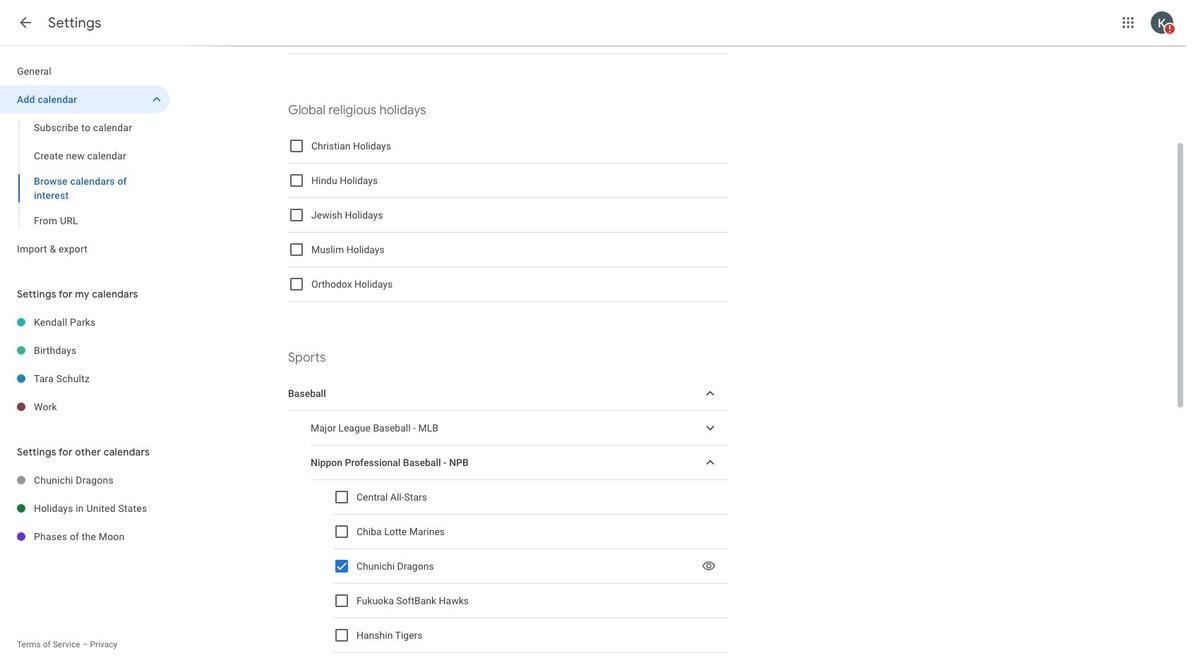 Task type: locate. For each thing, give the bounding box(es) containing it.
1 vertical spatial tree
[[0, 309, 169, 422]]

0 vertical spatial tree
[[0, 57, 169, 263]]

heading
[[48, 14, 102, 32]]

group
[[0, 114, 169, 235]]

work tree item
[[0, 393, 169, 422]]

birthdays tree item
[[0, 337, 169, 365]]

chunichi dragons tree item
[[0, 467, 169, 495]]

tree item
[[288, 20, 729, 54], [288, 377, 729, 412], [311, 412, 729, 446], [311, 446, 729, 481], [333, 654, 729, 656]]

3 tree from the top
[[0, 467, 169, 551]]

2 vertical spatial tree
[[0, 467, 169, 551]]

2 tree from the top
[[0, 309, 169, 422]]

phases of the moon tree item
[[0, 523, 169, 551]]

tree
[[0, 57, 169, 263], [0, 309, 169, 422], [0, 467, 169, 551]]

tara schultz tree item
[[0, 365, 169, 393]]



Task type: vqa. For each thing, say whether or not it's contained in the screenshot.
third PM from the bottom
no



Task type: describe. For each thing, give the bounding box(es) containing it.
1 tree from the top
[[0, 57, 169, 263]]

holidays in united states tree item
[[0, 495, 169, 523]]

go back image
[[17, 14, 34, 31]]

add calendar tree item
[[0, 85, 169, 114]]

kendall parks tree item
[[0, 309, 169, 337]]



